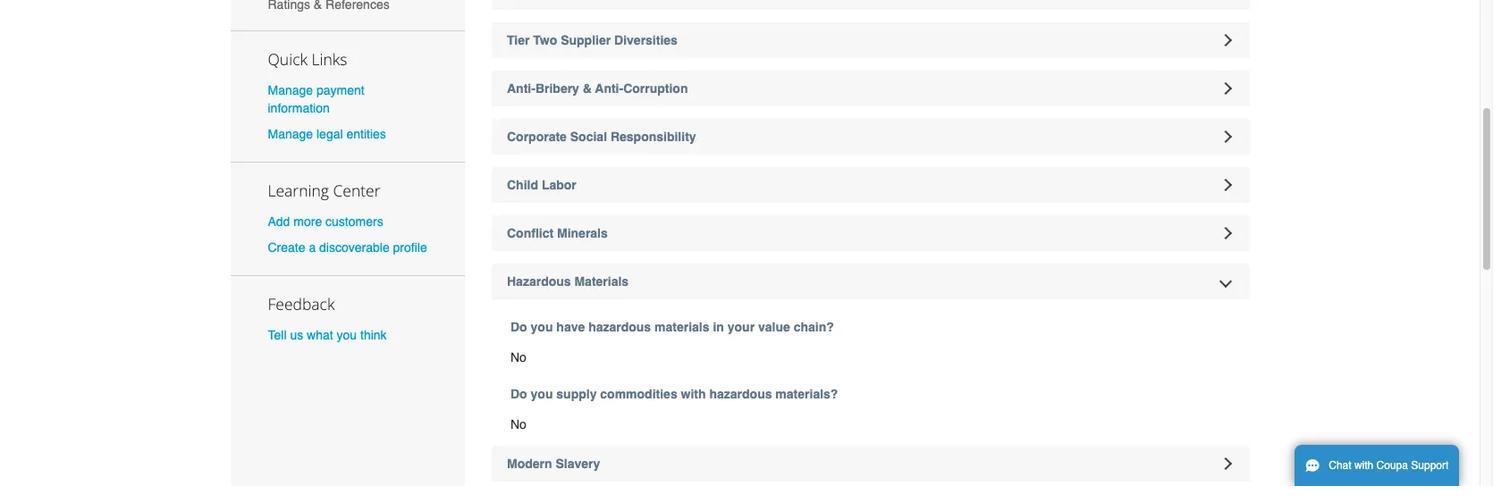 Task type: locate. For each thing, give the bounding box(es) containing it.
0 horizontal spatial anti-
[[507, 81, 536, 96]]

diversities
[[615, 33, 678, 47]]

anti-bribery & anti-corruption button
[[492, 71, 1250, 106]]

do for do you supply commodities with hazardous materials?
[[511, 387, 528, 402]]

commodities
[[601, 387, 678, 402]]

hazardous right have
[[589, 320, 651, 335]]

do
[[511, 320, 528, 335], [511, 387, 528, 402]]

do for do you have hazardous materials in your value chain?
[[511, 320, 528, 335]]

do you supply commodities with hazardous materials?
[[511, 387, 839, 402]]

you left supply
[[531, 387, 553, 402]]

&
[[583, 81, 592, 96]]

modern slavery
[[507, 457, 600, 471]]

corporate
[[507, 130, 567, 144]]

1 horizontal spatial with
[[1355, 460, 1374, 472]]

add more customers
[[268, 215, 383, 229]]

1 vertical spatial manage
[[268, 127, 313, 141]]

anti-bribery & anti-corruption
[[507, 81, 688, 96]]

corporate social responsibility
[[507, 130, 697, 144]]

2 anti- from the left
[[595, 81, 624, 96]]

0 vertical spatial manage
[[268, 83, 313, 97]]

with right commodities in the bottom of the page
[[681, 387, 706, 402]]

do left supply
[[511, 387, 528, 402]]

anti-
[[507, 81, 536, 96], [595, 81, 624, 96]]

conflict minerals button
[[492, 216, 1250, 251]]

manage payment information
[[268, 83, 365, 115]]

0 horizontal spatial with
[[681, 387, 706, 402]]

anti- right the &
[[595, 81, 624, 96]]

1 vertical spatial with
[[1355, 460, 1374, 472]]

links
[[312, 48, 347, 69]]

manage inside 'manage payment information'
[[268, 83, 313, 97]]

manage legal entities link
[[268, 127, 386, 141]]

no down hazardous
[[511, 351, 527, 365]]

anti- down tier
[[507, 81, 536, 96]]

no up modern
[[511, 418, 527, 432]]

1 horizontal spatial hazardous
[[710, 387, 772, 402]]

supplier
[[561, 33, 611, 47]]

manage
[[268, 83, 313, 97], [268, 127, 313, 141]]

slavery
[[556, 457, 600, 471]]

coupa
[[1377, 460, 1409, 472]]

do down hazardous
[[511, 320, 528, 335]]

manage up information
[[268, 83, 313, 97]]

1 vertical spatial do
[[511, 387, 528, 402]]

no
[[511, 351, 527, 365], [511, 418, 527, 432]]

customers
[[326, 215, 383, 229]]

create a discoverable profile link
[[268, 241, 427, 255]]

center
[[333, 180, 381, 201]]

corruption
[[624, 81, 688, 96]]

1 horizontal spatial anti-
[[595, 81, 624, 96]]

minerals
[[557, 226, 608, 241]]

1 vertical spatial no
[[511, 418, 527, 432]]

1 do from the top
[[511, 320, 528, 335]]

more
[[294, 215, 322, 229]]

you
[[531, 320, 553, 335], [337, 329, 357, 343], [531, 387, 553, 402]]

learning center
[[268, 180, 381, 201]]

your
[[728, 320, 755, 335]]

with
[[681, 387, 706, 402], [1355, 460, 1374, 472]]

child labor button
[[492, 167, 1250, 203]]

what
[[307, 329, 333, 343]]

chat
[[1330, 460, 1352, 472]]

learning
[[268, 180, 329, 201]]

manage legal entities
[[268, 127, 386, 141]]

hazardous
[[589, 320, 651, 335], [710, 387, 772, 402]]

create a discoverable profile
[[268, 241, 427, 255]]

entities
[[347, 127, 386, 141]]

chat with coupa support button
[[1295, 445, 1460, 487]]

in
[[713, 320, 724, 335]]

hazardous
[[507, 275, 571, 289]]

corporate social responsibility heading
[[492, 119, 1250, 155]]

legal
[[317, 127, 343, 141]]

corporate social responsibility button
[[492, 119, 1250, 155]]

child labor heading
[[492, 167, 1250, 203]]

0 vertical spatial hazardous
[[589, 320, 651, 335]]

modern
[[507, 457, 552, 471]]

you left have
[[531, 320, 553, 335]]

materials
[[575, 275, 629, 289]]

think
[[360, 329, 387, 343]]

hazardous materials heading
[[492, 264, 1250, 300]]

0 vertical spatial do
[[511, 320, 528, 335]]

manage for manage legal entities
[[268, 127, 313, 141]]

2 do from the top
[[511, 387, 528, 402]]

1 manage from the top
[[268, 83, 313, 97]]

0 vertical spatial no
[[511, 351, 527, 365]]

1 vertical spatial hazardous
[[710, 387, 772, 402]]

heading
[[492, 0, 1250, 10]]

child
[[507, 178, 539, 192]]

you right what
[[337, 329, 357, 343]]

hazardous left 'materials?'
[[710, 387, 772, 402]]

2 manage from the top
[[268, 127, 313, 141]]

child labor
[[507, 178, 577, 192]]

conflict
[[507, 226, 554, 241]]

manage down information
[[268, 127, 313, 141]]

value
[[759, 320, 791, 335]]

with right chat
[[1355, 460, 1374, 472]]

modern slavery heading
[[492, 446, 1250, 482]]

quick links
[[268, 48, 347, 69]]



Task type: describe. For each thing, give the bounding box(es) containing it.
materials
[[655, 320, 710, 335]]

manage payment information link
[[268, 83, 365, 115]]

you inside tell us what you think button
[[337, 329, 357, 343]]

payment
[[317, 83, 365, 97]]

us
[[290, 329, 303, 343]]

tier two supplier diversities button
[[492, 22, 1250, 58]]

conflict minerals heading
[[492, 216, 1250, 251]]

information
[[268, 101, 330, 115]]

support
[[1412, 460, 1450, 472]]

tier two supplier diversities heading
[[492, 22, 1250, 58]]

labor
[[542, 178, 577, 192]]

hazardous materials
[[507, 275, 629, 289]]

modern slavery button
[[492, 446, 1250, 482]]

responsibility
[[611, 130, 697, 144]]

add
[[268, 215, 290, 229]]

tell us what you think
[[268, 329, 387, 343]]

2 no from the top
[[511, 418, 527, 432]]

anti-bribery & anti-corruption heading
[[492, 71, 1250, 106]]

0 horizontal spatial hazardous
[[589, 320, 651, 335]]

discoverable
[[319, 241, 390, 255]]

add more customers link
[[268, 215, 383, 229]]

bribery
[[536, 81, 580, 96]]

tell us what you think button
[[268, 327, 387, 345]]

1 no from the top
[[511, 351, 527, 365]]

tier
[[507, 33, 530, 47]]

supply
[[557, 387, 597, 402]]

feedback
[[268, 294, 335, 315]]

chat with coupa support
[[1330, 460, 1450, 472]]

manage for manage payment information
[[268, 83, 313, 97]]

0 vertical spatial with
[[681, 387, 706, 402]]

social
[[571, 130, 607, 144]]

profile
[[393, 241, 427, 255]]

materials?
[[776, 387, 839, 402]]

a
[[309, 241, 316, 255]]

hazardous materials button
[[492, 264, 1250, 300]]

conflict minerals
[[507, 226, 608, 241]]

quick
[[268, 48, 308, 69]]

have
[[557, 320, 585, 335]]

do you have hazardous materials in your value chain?
[[511, 320, 834, 335]]

you for do you have hazardous materials in your value chain?
[[531, 320, 553, 335]]

tell
[[268, 329, 287, 343]]

tier two supplier diversities
[[507, 33, 678, 47]]

with inside chat with coupa support button
[[1355, 460, 1374, 472]]

you for do you supply commodities with hazardous materials?
[[531, 387, 553, 402]]

1 anti- from the left
[[507, 81, 536, 96]]

create
[[268, 241, 306, 255]]

chain?
[[794, 320, 834, 335]]

two
[[533, 33, 558, 47]]



Task type: vqa. For each thing, say whether or not it's contained in the screenshot.
The Agricultural Materials And Services option
no



